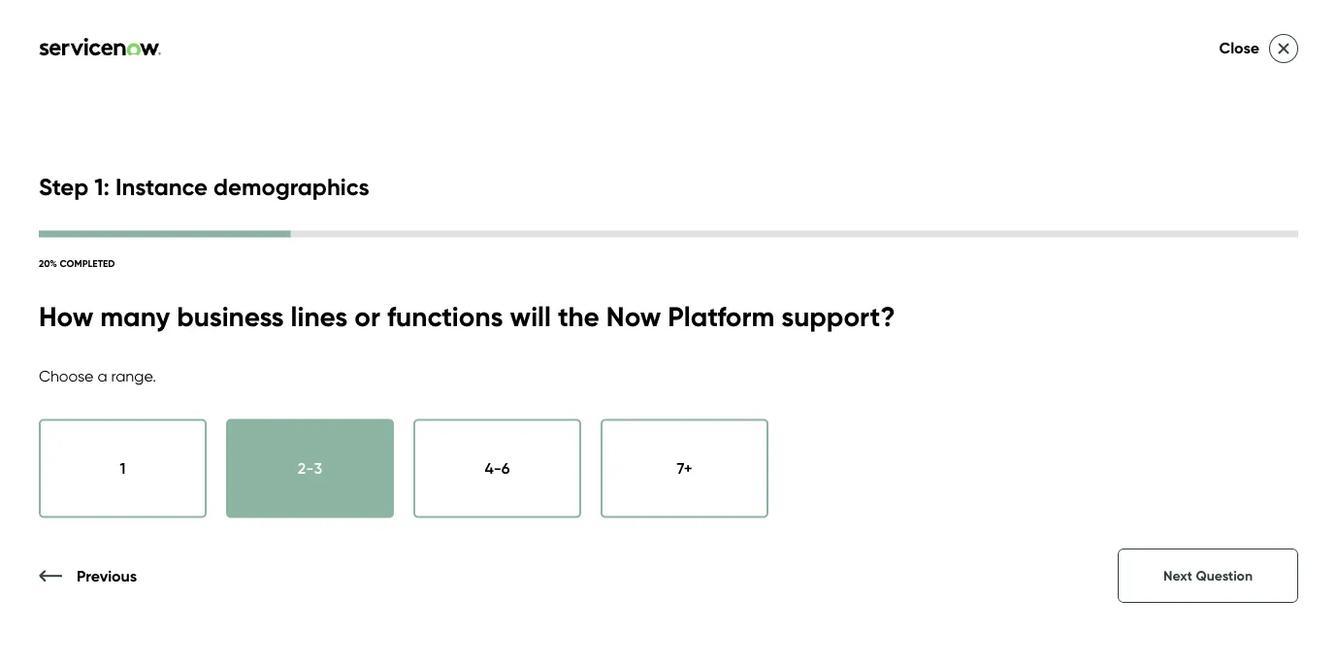 Task type: vqa. For each thing, say whether or not it's contained in the screenshot.
IN
no



Task type: describe. For each thing, give the bounding box(es) containing it.
2-
[[298, 459, 314, 477]]

3
[[314, 459, 322, 477]]

choose
[[39, 367, 94, 386]]

20%
[[39, 257, 57, 269]]

now
[[607, 299, 662, 333]]

the
[[558, 299, 600, 333]]

step 1: instance demographics
[[39, 172, 369, 201]]

4-
[[485, 459, 502, 477]]

demographics
[[214, 172, 369, 201]]

how
[[39, 299, 93, 333]]

1 vertical spatial platform
[[668, 299, 775, 333]]

te
[[1316, 213, 1338, 270]]

next
[[1164, 567, 1193, 584]]

servicenow
[[857, 213, 1110, 270]]

next question
[[1164, 567, 1253, 584]]

2-3
[[298, 459, 322, 477]]

previous
[[77, 566, 137, 585]]

4-6
[[485, 459, 510, 477]]

support?
[[782, 299, 896, 333]]

range.
[[111, 367, 156, 386]]

platform inside servicenow platform te
[[1122, 213, 1305, 270]]

many
[[100, 299, 170, 333]]

a
[[98, 367, 107, 386]]



Task type: locate. For each thing, give the bounding box(es) containing it.
platform
[[1122, 213, 1305, 270], [668, 299, 775, 333]]

question
[[1197, 567, 1253, 584]]

0 horizontal spatial platform
[[668, 299, 775, 333]]

0 vertical spatial platform
[[1122, 213, 1305, 270]]

functions
[[387, 299, 503, 333]]

1
[[120, 459, 126, 477]]

servicenow platform te
[[857, 213, 1338, 331]]

1 horizontal spatial platform
[[1122, 213, 1305, 270]]

7+
[[677, 459, 693, 477]]

instance
[[116, 172, 208, 201]]

choose a range.
[[39, 367, 156, 386]]

lines
[[291, 299, 348, 333]]

6
[[502, 459, 510, 477]]

step
[[39, 172, 89, 201]]

20% completed
[[39, 257, 115, 269]]

how many business lines or functions will the now platform support?
[[39, 299, 896, 333]]

completed
[[60, 257, 115, 269]]

business
[[177, 299, 284, 333]]

close
[[1220, 38, 1260, 57]]

1:
[[94, 172, 110, 201]]

will
[[510, 299, 551, 333]]

next question link
[[1119, 549, 1299, 603]]

or
[[355, 299, 381, 333]]



